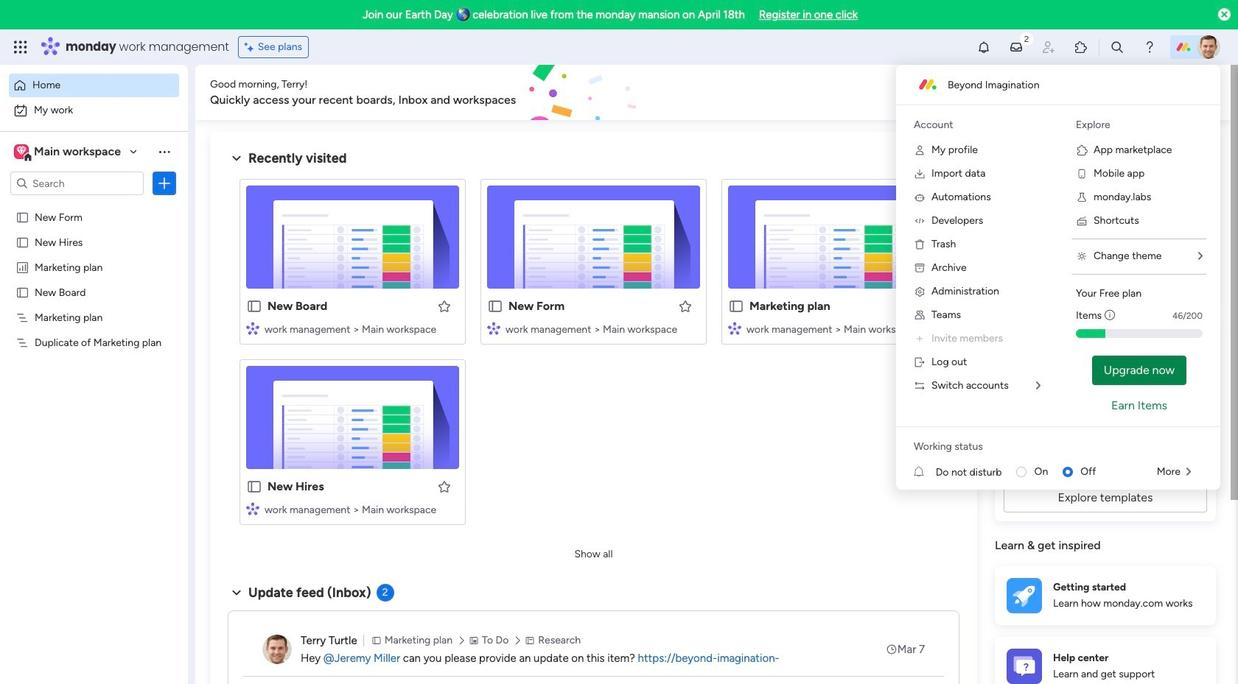 Task type: describe. For each thing, give the bounding box(es) containing it.
my profile image
[[914, 144, 926, 156]]

terry turtle image
[[1197, 35, 1220, 59]]

log out image
[[914, 357, 926, 368]]

switch accounts image
[[914, 380, 926, 392]]

see plans image
[[244, 39, 258, 55]]

teams image
[[914, 310, 926, 321]]

monday marketplace image
[[1074, 40, 1088, 55]]

0 horizontal spatial public board image
[[15, 235, 29, 249]]

add to favorites image
[[678, 299, 693, 314]]

update feed image
[[1009, 40, 1024, 55]]

automations image
[[914, 192, 926, 203]]

mobile app image
[[1076, 168, 1088, 180]]

2 add to favorites image from the top
[[437, 479, 452, 494]]

v2 info image
[[1105, 308, 1115, 324]]

2 vertical spatial option
[[0, 204, 188, 207]]

administration image
[[914, 286, 926, 298]]

1 vertical spatial option
[[9, 99, 179, 122]]

component image
[[487, 322, 500, 335]]

select product image
[[13, 40, 28, 55]]

0 vertical spatial option
[[9, 74, 179, 97]]

2 element
[[376, 584, 394, 602]]

v2 user feedback image
[[1007, 84, 1018, 101]]

close recently visited image
[[228, 150, 245, 167]]

Search in workspace field
[[31, 175, 123, 192]]

shortcuts image
[[1076, 215, 1088, 227]]



Task type: vqa. For each thing, say whether or not it's contained in the screenshot.
Import data icon
yes



Task type: locate. For each thing, give the bounding box(es) containing it.
option
[[9, 74, 179, 97], [9, 99, 179, 122], [0, 204, 188, 207]]

1 vertical spatial list arrow image
[[1036, 381, 1041, 391]]

v2 surfce notifications image
[[914, 465, 936, 480]]

public board image up component image
[[487, 298, 503, 315]]

workspace options image
[[157, 144, 172, 159]]

getting started element
[[995, 567, 1216, 626]]

help image
[[1142, 40, 1157, 55]]

1 add to favorites image from the top
[[437, 299, 452, 314]]

archive image
[[914, 262, 926, 274]]

close update feed (inbox) image
[[228, 584, 245, 602]]

0 vertical spatial public board image
[[15, 235, 29, 249]]

workspace image
[[14, 144, 29, 160]]

options image
[[157, 176, 172, 191]]

1 horizontal spatial list arrow image
[[1186, 467, 1191, 478]]

import data image
[[914, 168, 926, 180]]

trash image
[[914, 239, 926, 251]]

terry turtle image
[[262, 635, 292, 665]]

2 vertical spatial list arrow image
[[1186, 467, 1191, 478]]

2 horizontal spatial list arrow image
[[1198, 251, 1203, 262]]

0 horizontal spatial list arrow image
[[1036, 381, 1041, 391]]

add to favorites image
[[437, 299, 452, 314], [437, 479, 452, 494]]

list box
[[0, 202, 188, 554]]

menu item
[[914, 330, 1041, 348]]

public board image
[[15, 210, 29, 224], [15, 285, 29, 299], [246, 298, 262, 315], [728, 298, 744, 315], [246, 479, 262, 495]]

developers image
[[914, 215, 926, 227]]

public board image up public dashboard image
[[15, 235, 29, 249]]

public dashboard image
[[15, 260, 29, 274]]

search everything image
[[1110, 40, 1125, 55]]

2 image
[[1020, 30, 1033, 47]]

remove from favorites image
[[919, 299, 934, 314]]

change theme image
[[1076, 251, 1088, 262]]

0 vertical spatial add to favorites image
[[437, 299, 452, 314]]

public board image
[[15, 235, 29, 249], [487, 298, 503, 315]]

notifications image
[[976, 40, 991, 55]]

list arrow image
[[1198, 251, 1203, 262], [1036, 381, 1041, 391], [1186, 467, 1191, 478]]

help center element
[[995, 637, 1216, 685]]

0 vertical spatial list arrow image
[[1198, 251, 1203, 262]]

workspace selection element
[[14, 143, 123, 162]]

invite members image
[[914, 333, 926, 345]]

list arrow image for switch accounts "icon"
[[1036, 381, 1041, 391]]

templates image image
[[1008, 326, 1203, 428]]

1 horizontal spatial public board image
[[487, 298, 503, 315]]

1 vertical spatial add to favorites image
[[437, 479, 452, 494]]

monday.labs image
[[1076, 192, 1088, 203]]

1 vertical spatial public board image
[[487, 298, 503, 315]]

workspace image
[[16, 144, 26, 160]]

quick search results list box
[[228, 167, 960, 543]]

list arrow image for change theme icon
[[1198, 251, 1203, 262]]



